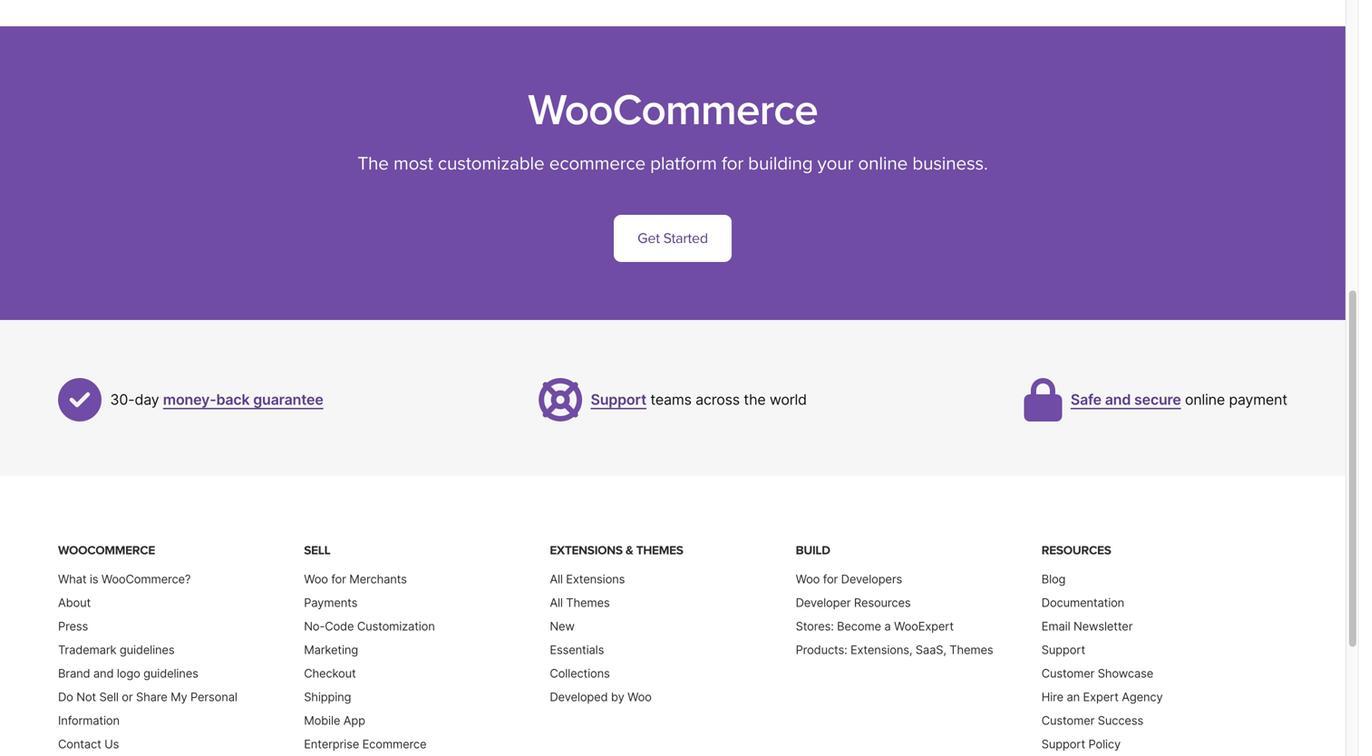 Task type: vqa. For each thing, say whether or not it's contained in the screenshot.
Open account menu icon
no



Task type: describe. For each thing, give the bounding box(es) containing it.
hire an expert agency
[[1042, 690, 1163, 704]]

a wooexpert
[[885, 620, 954, 634]]

essentials
[[550, 643, 604, 657]]

about link
[[58, 596, 91, 610]]

0 vertical spatial online
[[858, 152, 908, 175]]

email
[[1042, 620, 1071, 634]]

support for support
[[1042, 643, 1086, 657]]

your
[[818, 152, 854, 175]]

email newsletter link
[[1042, 620, 1133, 634]]

for for build
[[823, 572, 838, 587]]

enterprise ecommerce
[[304, 738, 427, 752]]

essentials link
[[550, 643, 604, 657]]

contact
[[58, 738, 101, 752]]

email newsletter
[[1042, 620, 1133, 634]]

documentation
[[1042, 596, 1125, 610]]

shipping
[[304, 690, 351, 704]]

guarantee
[[253, 391, 323, 409]]

code
[[325, 620, 354, 634]]

no-code customization
[[304, 620, 435, 634]]

personal
[[190, 690, 237, 704]]

my
[[171, 690, 187, 704]]

safe and secure link
[[1071, 391, 1182, 409]]

brand
[[58, 667, 90, 681]]

safe and secure online payment
[[1071, 391, 1288, 409]]

0 vertical spatial guidelines
[[120, 643, 175, 657]]

1 horizontal spatial sell
[[304, 543, 331, 558]]

hire
[[1042, 690, 1064, 704]]

all themes link
[[550, 596, 610, 610]]

get started link
[[614, 215, 732, 262]]

developed
[[550, 690, 608, 704]]

world
[[770, 391, 807, 409]]

marketing
[[304, 643, 358, 657]]

products:
[[796, 643, 848, 657]]

products: extensions, saas, themes
[[796, 643, 994, 657]]

support for support teams across the world
[[591, 391, 647, 409]]

1 vertical spatial themes
[[566, 596, 610, 610]]

business.
[[913, 152, 988, 175]]

and for brand
[[93, 667, 114, 681]]

an
[[1067, 690, 1080, 704]]

money-back guarantee link
[[163, 391, 323, 409]]

all extensions link
[[550, 572, 625, 587]]

developed by woo
[[550, 690, 652, 704]]

woo for merchants
[[304, 572, 407, 587]]

0 horizontal spatial resources
[[854, 596, 911, 610]]

shipping link
[[304, 690, 351, 704]]

build
[[796, 543, 831, 558]]

sell inside do not sell or share my personal information
[[99, 690, 119, 704]]

support teams across the world
[[591, 391, 807, 409]]

enterprise
[[304, 738, 359, 752]]

new link
[[550, 620, 575, 634]]

1 vertical spatial guidelines
[[143, 667, 198, 681]]

stores: become a wooexpert link
[[796, 620, 954, 634]]

1 vertical spatial online
[[1186, 391, 1226, 409]]

collections link
[[550, 667, 610, 681]]

woo for merchants link
[[304, 572, 407, 587]]

get started
[[638, 230, 708, 247]]

back
[[216, 391, 250, 409]]

1 horizontal spatial woo
[[628, 690, 652, 704]]

customer for customer showcase
[[1042, 667, 1095, 681]]

stores: become a wooexpert
[[796, 620, 954, 634]]

stores:
[[796, 620, 834, 634]]

developed by woo link
[[550, 690, 652, 704]]

what is woocommerce? link
[[58, 572, 191, 587]]

showcase
[[1098, 667, 1154, 681]]

blog
[[1042, 572, 1066, 587]]

customer showcase
[[1042, 667, 1154, 681]]

1 horizontal spatial for
[[722, 152, 744, 175]]

ecommerce
[[549, 152, 646, 175]]

press
[[58, 620, 88, 634]]

extensions,
[[851, 643, 913, 657]]

customer success link
[[1042, 714, 1144, 728]]

customization
[[357, 620, 435, 634]]

do
[[58, 690, 73, 704]]

most
[[394, 152, 433, 175]]

products: extensions, saas, themes link
[[796, 643, 994, 657]]

no-code customization link
[[304, 620, 435, 634]]

secure
[[1135, 391, 1182, 409]]

customer showcase link
[[1042, 667, 1154, 681]]

contact us
[[58, 738, 119, 752]]

safe
[[1071, 391, 1102, 409]]

for for sell
[[331, 572, 346, 587]]

logo
[[117, 667, 140, 681]]



Task type: locate. For each thing, give the bounding box(es) containing it.
contact us link
[[58, 738, 119, 752]]

developer resources link
[[796, 596, 911, 610]]

1 vertical spatial customer
[[1042, 714, 1095, 728]]

1 vertical spatial sell
[[99, 690, 119, 704]]

0 vertical spatial support link
[[591, 391, 647, 409]]

support policy link
[[1042, 738, 1121, 752]]

us
[[104, 738, 119, 752]]

extensions up all themes
[[566, 572, 625, 587]]

1 horizontal spatial support link
[[1042, 643, 1086, 657]]

trademark guidelines link
[[58, 643, 175, 657]]

trademark
[[58, 643, 116, 657]]

saas, themes
[[916, 643, 994, 657]]

woo for developers
[[796, 572, 903, 587]]

1 horizontal spatial woocommerce
[[528, 84, 818, 136]]

get
[[638, 230, 660, 247]]

for up payments link
[[331, 572, 346, 587]]

agency
[[1122, 690, 1163, 704]]

1 horizontal spatial online
[[1186, 391, 1226, 409]]

app
[[344, 714, 365, 728]]

2 vertical spatial support
[[1042, 738, 1086, 752]]

1 vertical spatial resources
[[854, 596, 911, 610]]

customizable
[[438, 152, 545, 175]]

1 horizontal spatial themes
[[637, 543, 684, 558]]

for
[[722, 152, 744, 175], [331, 572, 346, 587], [823, 572, 838, 587]]

sell
[[304, 543, 331, 558], [99, 690, 119, 704]]

support link
[[591, 391, 647, 409], [1042, 643, 1086, 657]]

0 vertical spatial support
[[591, 391, 647, 409]]

woocommerce?
[[101, 572, 191, 587]]

mobile app
[[304, 714, 365, 728]]

collections
[[550, 667, 610, 681]]

payments link
[[304, 596, 358, 610]]

brand and logo guidelines
[[58, 667, 198, 681]]

and
[[1105, 391, 1131, 409], [93, 667, 114, 681]]

2 horizontal spatial woo
[[796, 572, 820, 587]]

woo up payments link
[[304, 572, 328, 587]]

press link
[[58, 620, 88, 634]]

hire an expert agency link
[[1042, 690, 1163, 704]]

all extensions
[[550, 572, 625, 587]]

sell up "woo for merchants" link on the bottom left
[[304, 543, 331, 558]]

documentation link
[[1042, 596, 1125, 610]]

resources up stores: become a wooexpert
[[854, 596, 911, 610]]

0 vertical spatial resources
[[1042, 543, 1112, 558]]

extensions up all extensions
[[550, 543, 623, 558]]

2 customer from the top
[[1042, 714, 1095, 728]]

support down email
[[1042, 643, 1086, 657]]

0 vertical spatial and
[[1105, 391, 1131, 409]]

themes down all extensions link
[[566, 596, 610, 610]]

woocommerce
[[528, 84, 818, 136], [58, 543, 155, 558]]

resources
[[1042, 543, 1112, 558], [854, 596, 911, 610]]

expert
[[1084, 690, 1119, 704]]

for left building
[[722, 152, 744, 175]]

guidelines up logo
[[120, 643, 175, 657]]

0 vertical spatial customer
[[1042, 667, 1095, 681]]

support for support policy
[[1042, 738, 1086, 752]]

1 vertical spatial and
[[93, 667, 114, 681]]

developer resources
[[796, 596, 911, 610]]

day
[[135, 391, 159, 409]]

all for all extensions
[[550, 572, 563, 587]]

woo for sell
[[304, 572, 328, 587]]

resources up blog link
[[1042, 543, 1112, 558]]

woo for build
[[796, 572, 820, 587]]

online
[[858, 152, 908, 175], [1186, 391, 1226, 409]]

customer
[[1042, 667, 1095, 681], [1042, 714, 1095, 728]]

all for all themes
[[550, 596, 563, 610]]

become
[[837, 620, 882, 634]]

0 vertical spatial themes
[[637, 543, 684, 558]]

platform
[[651, 152, 717, 175]]

0 horizontal spatial and
[[93, 667, 114, 681]]

support link left teams
[[591, 391, 647, 409]]

the
[[358, 152, 389, 175]]

0 vertical spatial all
[[550, 572, 563, 587]]

support left teams
[[591, 391, 647, 409]]

customer for customer success
[[1042, 714, 1095, 728]]

extensions & themes
[[550, 543, 684, 558]]

0 horizontal spatial woo
[[304, 572, 328, 587]]

marketing link
[[304, 643, 358, 657]]

1 all from the top
[[550, 572, 563, 587]]

customer success
[[1042, 714, 1144, 728]]

all themes
[[550, 596, 610, 610]]

checkout link
[[304, 667, 356, 681]]

0 horizontal spatial themes
[[566, 596, 610, 610]]

all up "new" "link"
[[550, 596, 563, 610]]

payment
[[1230, 391, 1288, 409]]

0 vertical spatial sell
[[304, 543, 331, 558]]

1 horizontal spatial and
[[1105, 391, 1131, 409]]

woocommerce up is
[[58, 543, 155, 558]]

or
[[122, 690, 133, 704]]

customer up an
[[1042, 667, 1095, 681]]

woocommerce up the most customizable ecommerce platform for building your online business. at the top
[[528, 84, 818, 136]]

all up all themes
[[550, 572, 563, 587]]

mobile app link
[[304, 714, 365, 728]]

0 horizontal spatial online
[[858, 152, 908, 175]]

and right safe
[[1105, 391, 1131, 409]]

0 horizontal spatial support link
[[591, 391, 647, 409]]

online right secure
[[1186, 391, 1226, 409]]

not
[[76, 690, 96, 704]]

2 horizontal spatial for
[[823, 572, 838, 587]]

ecommerce
[[362, 738, 427, 752]]

what
[[58, 572, 87, 587]]

is
[[90, 572, 98, 587]]

by
[[611, 690, 625, 704]]

what is woocommerce?
[[58, 572, 191, 587]]

0 horizontal spatial for
[[331, 572, 346, 587]]

about
[[58, 596, 91, 610]]

0 horizontal spatial woocommerce
[[58, 543, 155, 558]]

and for safe
[[1105, 391, 1131, 409]]

0 vertical spatial extensions
[[550, 543, 623, 558]]

1 customer from the top
[[1042, 667, 1095, 681]]

for up developer on the bottom of the page
[[823, 572, 838, 587]]

support link down email
[[1042, 643, 1086, 657]]

building
[[749, 152, 813, 175]]

0 horizontal spatial sell
[[99, 690, 119, 704]]

woo right by
[[628, 690, 652, 704]]

1 vertical spatial all
[[550, 596, 563, 610]]

support policy
[[1042, 738, 1121, 752]]

1 vertical spatial woocommerce
[[58, 543, 155, 558]]

30-
[[110, 391, 135, 409]]

1 vertical spatial support
[[1042, 643, 1086, 657]]

developer
[[796, 596, 851, 610]]

themes right '&'
[[637, 543, 684, 558]]

mobile
[[304, 714, 340, 728]]

and left logo
[[93, 667, 114, 681]]

trademark guidelines
[[58, 643, 175, 657]]

2 all from the top
[[550, 596, 563, 610]]

woo for developers link
[[796, 572, 903, 587]]

merchants
[[349, 572, 407, 587]]

the most customizable ecommerce platform for building your online business.
[[358, 152, 988, 175]]

blog link
[[1042, 572, 1066, 587]]

1 vertical spatial support link
[[1042, 643, 1086, 657]]

sell left or
[[99, 690, 119, 704]]

online right your at the top of the page
[[858, 152, 908, 175]]

0 vertical spatial woocommerce
[[528, 84, 818, 136]]

customer down an
[[1042, 714, 1095, 728]]

the
[[744, 391, 766, 409]]

new
[[550, 620, 575, 634]]

&
[[626, 543, 634, 558]]

do not sell or share my personal information link
[[58, 690, 237, 728]]

guidelines up my
[[143, 667, 198, 681]]

started
[[664, 230, 708, 247]]

1 vertical spatial extensions
[[566, 572, 625, 587]]

support down customer success link
[[1042, 738, 1086, 752]]

1 horizontal spatial resources
[[1042, 543, 1112, 558]]

woo up developer on the bottom of the page
[[796, 572, 820, 587]]

policy
[[1089, 738, 1121, 752]]



